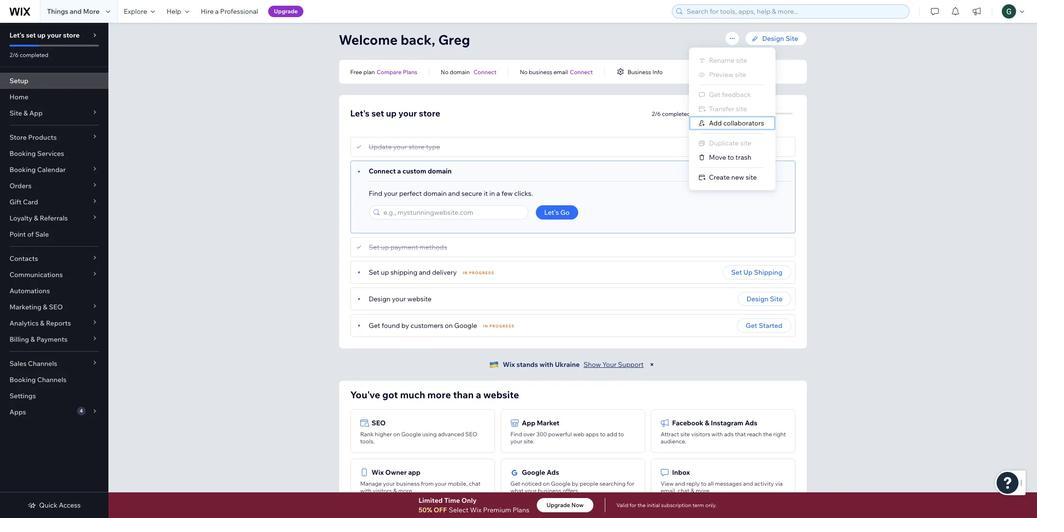 Task type: locate. For each thing, give the bounding box(es) containing it.
set left up
[[731, 268, 742, 277]]

time
[[444, 496, 460, 505]]

0 horizontal spatial 2/6
[[10, 51, 18, 58]]

design down search for tools, apps, help & more... 'field'
[[762, 34, 784, 43]]

to inside button
[[728, 153, 734, 162]]

upgrade button
[[268, 6, 303, 17]]

1 vertical spatial in progress
[[483, 324, 515, 329]]

1 horizontal spatial with
[[540, 360, 553, 369]]

subscription
[[661, 502, 691, 509]]

set up shipping
[[731, 268, 783, 277]]

powerful
[[548, 431, 572, 438]]

& inside dropdown button
[[31, 335, 35, 344]]

& for marketing
[[43, 303, 47, 311]]

2/6 completed inside sidebar element
[[10, 51, 48, 58]]

1 horizontal spatial ads
[[745, 419, 757, 428]]

site inside create new site 'button'
[[746, 173, 757, 182]]

0 horizontal spatial ads
[[547, 468, 559, 477]]

design site up the get started button
[[747, 295, 783, 303]]

get found by customers on google
[[369, 321, 477, 330]]

Search for tools, apps, help & more... field
[[684, 5, 906, 18]]

on for google ads
[[543, 480, 550, 487]]

2/6 up the setup
[[10, 51, 18, 58]]

1 horizontal spatial 2/6 completed
[[652, 110, 691, 117]]

in progress
[[463, 271, 494, 275], [483, 324, 515, 329]]

0 vertical spatial set
[[26, 31, 36, 39]]

let's set up your store down things
[[10, 31, 80, 39]]

the left initial
[[638, 502, 646, 509]]

by left people
[[572, 480, 578, 487]]

by right found
[[401, 321, 409, 330]]

channels inside popup button
[[28, 360, 57, 368]]

site inside attract site visitors with ads that reach the right audience.
[[680, 431, 690, 438]]

site for transfer site
[[736, 105, 747, 113]]

set for set up payment methods
[[369, 243, 379, 252]]

hire a professional
[[201, 7, 258, 16]]

google inside get noticed on google by people searching for what your business offers.
[[551, 480, 571, 487]]

analytics & reports button
[[0, 315, 108, 331]]

menu
[[689, 53, 776, 185]]

chat
[[469, 480, 481, 487], [678, 487, 690, 495]]

channels for booking channels
[[37, 376, 66, 384]]

google right customers
[[454, 321, 477, 330]]

0 vertical spatial wix
[[503, 360, 515, 369]]

analytics
[[10, 319, 39, 328]]

2 no from the left
[[520, 68, 528, 75]]

1 vertical spatial completed
[[662, 110, 691, 117]]

facebook
[[672, 419, 704, 428]]

find for find your perfect domain and secure it in a few clicks.
[[369, 189, 382, 198]]

progress for set up shipping and delivery
[[469, 271, 494, 275]]

on right 'higher'
[[393, 431, 400, 438]]

0 vertical spatial progress
[[469, 271, 494, 275]]

site inside duplicate site button
[[740, 139, 752, 147]]

0 vertical spatial channels
[[28, 360, 57, 368]]

market
[[537, 419, 560, 428]]

0 horizontal spatial no
[[441, 68, 449, 75]]

instagram
[[711, 419, 743, 428]]

store down the things and more
[[63, 31, 80, 39]]

get inside get noticed on google by people searching for what your business offers.
[[511, 480, 520, 487]]

upgrade right "professional"
[[274, 8, 298, 15]]

set up update
[[371, 108, 384, 119]]

2 vertical spatial let's
[[544, 208, 559, 217]]

1 horizontal spatial chat
[[678, 487, 690, 495]]

1 horizontal spatial connect link
[[570, 68, 593, 76]]

show your support button
[[584, 360, 644, 369]]

visitors inside attract site visitors with ads that reach the right audience.
[[691, 431, 710, 438]]

1 vertical spatial plans
[[513, 506, 529, 515]]

1 vertical spatial 2/6 completed
[[652, 110, 691, 117]]

in for get found by customers on google
[[483, 324, 488, 329]]

1 vertical spatial store
[[419, 108, 440, 119]]

more. inside view and reply to all messages and activity via email, chat & more.
[[696, 487, 711, 495]]

0 vertical spatial by
[[401, 321, 409, 330]]

shipping
[[754, 268, 783, 277]]

design site link
[[745, 31, 807, 46]]

visitors down facebook
[[691, 431, 710, 438]]

add
[[709, 119, 722, 127]]

business down app
[[396, 480, 420, 487]]

your left the 'site.'
[[511, 438, 522, 445]]

0 vertical spatial with
[[540, 360, 553, 369]]

1 horizontal spatial visitors
[[691, 431, 710, 438]]

get for get found by customers on google
[[369, 321, 380, 330]]

0 horizontal spatial with
[[360, 487, 372, 495]]

0 vertical spatial in progress
[[463, 271, 494, 275]]

0 vertical spatial for
[[627, 480, 634, 487]]

for
[[627, 480, 634, 487], [630, 502, 637, 509]]

0 horizontal spatial in
[[463, 271, 468, 275]]

a left the custom
[[397, 167, 401, 175]]

messages
[[715, 480, 742, 487]]

progress for get found by customers on google
[[490, 324, 515, 329]]

apps
[[586, 431, 599, 438]]

2 vertical spatial domain
[[423, 189, 447, 198]]

0 vertical spatial seo
[[49, 303, 63, 311]]

ads up reach
[[745, 419, 757, 428]]

wix for wix stands with ukraine show your support
[[503, 360, 515, 369]]

plans inside limited time only 50% off select wix premium plans
[[513, 506, 529, 515]]

1 horizontal spatial in
[[483, 324, 488, 329]]

and
[[70, 7, 82, 16], [448, 189, 460, 198], [419, 268, 431, 277], [675, 480, 685, 487], [743, 480, 753, 487]]

limited time only 50% off select wix premium plans
[[419, 496, 529, 515]]

site down rename site button
[[735, 70, 746, 79]]

1 horizontal spatial plans
[[513, 506, 529, 515]]

app up over
[[522, 419, 535, 428]]

& for site
[[23, 109, 28, 117]]

on inside get noticed on google by people searching for what your business offers.
[[543, 480, 550, 487]]

channels up booking channels
[[28, 360, 57, 368]]

quick
[[39, 501, 57, 510]]

sales channels
[[10, 360, 57, 368]]

0 vertical spatial plans
[[403, 68, 417, 75]]

0 vertical spatial 2/6 completed
[[10, 51, 48, 58]]

set up the setup
[[26, 31, 36, 39]]

2 vertical spatial wix
[[470, 506, 482, 515]]

google
[[454, 321, 477, 330], [401, 431, 421, 438], [522, 468, 545, 477], [551, 480, 571, 487]]

&
[[23, 109, 28, 117], [34, 214, 38, 223], [43, 303, 47, 311], [40, 319, 44, 328], [31, 335, 35, 344], [705, 419, 710, 428], [393, 487, 397, 495], [691, 487, 694, 495]]

0 horizontal spatial app
[[29, 109, 43, 117]]

get left found
[[369, 321, 380, 330]]

2 vertical spatial with
[[360, 487, 372, 495]]

for right valid
[[630, 502, 637, 509]]

2/6 down info
[[652, 110, 661, 117]]

to left trash
[[728, 153, 734, 162]]

connect link
[[474, 68, 497, 76], [570, 68, 593, 76]]

2 connect link from the left
[[570, 68, 593, 76]]

business inside get noticed on google by people searching for what your business offers.
[[538, 487, 561, 495]]

2/6 inside sidebar element
[[10, 51, 18, 58]]

by
[[401, 321, 409, 330], [572, 480, 578, 487]]

up
[[744, 268, 753, 277]]

by inside get noticed on google by people searching for what your business offers.
[[572, 480, 578, 487]]

0 vertical spatial booking
[[10, 149, 36, 158]]

chat right mobile,
[[469, 480, 481, 487]]

the inside attract site visitors with ads that reach the right audience.
[[763, 431, 772, 438]]

2/6 completed up the setup
[[10, 51, 48, 58]]

your down things
[[47, 31, 61, 39]]

more. down app
[[398, 487, 413, 495]]

get for get feedback
[[709, 90, 721, 99]]

site inside rename site button
[[736, 56, 747, 65]]

0 horizontal spatial connect link
[[474, 68, 497, 76]]

find your perfect domain and secure it in a few clicks.
[[369, 189, 533, 198]]

get for get noticed on google by people searching for what your business offers.
[[511, 480, 520, 487]]

reports
[[46, 319, 71, 328]]

seo right 'advanced'
[[465, 431, 477, 438]]

email
[[554, 68, 568, 75]]

wix down only
[[470, 506, 482, 515]]

domain right perfect
[[423, 189, 447, 198]]

and left delivery
[[419, 268, 431, 277]]

valid
[[617, 502, 628, 509]]

no left email
[[520, 68, 528, 75]]

site for preview site
[[735, 70, 746, 79]]

0 vertical spatial find
[[369, 189, 382, 198]]

site inside button
[[770, 295, 783, 303]]

up up setup link
[[37, 31, 46, 39]]

up left payment
[[381, 243, 389, 252]]

site up started
[[770, 295, 783, 303]]

plans
[[403, 68, 417, 75], [513, 506, 529, 515]]

to
[[728, 153, 734, 162], [600, 431, 606, 438], [618, 431, 624, 438], [701, 480, 707, 487]]

domain for perfect
[[423, 189, 447, 198]]

1 horizontal spatial set
[[371, 108, 384, 119]]

in progress for set up shipping and delivery
[[463, 271, 494, 275]]

0 vertical spatial let's set up your store
[[10, 31, 80, 39]]

wix left stands
[[503, 360, 515, 369]]

domain up find your perfect domain and secure it in a few clicks.
[[428, 167, 452, 175]]

0 vertical spatial store
[[63, 31, 80, 39]]

new
[[731, 173, 744, 182]]

0 horizontal spatial by
[[401, 321, 409, 330]]

on right customers
[[445, 321, 453, 330]]

get left noticed
[[511, 480, 520, 487]]

0 horizontal spatial let's
[[10, 31, 25, 39]]

access
[[59, 501, 81, 510]]

upgrade for upgrade
[[274, 8, 298, 15]]

& inside dropdown button
[[43, 303, 47, 311]]

completed left transfer
[[662, 110, 691, 117]]

setup
[[10, 77, 28, 85]]

seo inside dropdown button
[[49, 303, 63, 311]]

booking up 'orders'
[[10, 165, 36, 174]]

1 vertical spatial set
[[371, 108, 384, 119]]

booking calendar
[[10, 165, 66, 174]]

2 horizontal spatial wix
[[503, 360, 515, 369]]

upgrade inside button
[[274, 8, 298, 15]]

0 vertical spatial ads
[[745, 419, 757, 428]]

that
[[735, 431, 746, 438]]

communications
[[10, 271, 63, 279]]

& for billing
[[31, 335, 35, 344]]

design site inside button
[[747, 295, 783, 303]]

than
[[453, 389, 474, 401]]

site down home
[[10, 109, 22, 117]]

channels
[[28, 360, 57, 368], [37, 376, 66, 384]]

set inside button
[[731, 268, 742, 277]]

1 horizontal spatial find
[[511, 431, 522, 438]]

1 no from the left
[[441, 68, 449, 75]]

1 vertical spatial upgrade
[[547, 502, 570, 509]]

find inside find over 300 powerful web apps to add to your site.
[[511, 431, 522, 438]]

quick access button
[[28, 501, 81, 510]]

0 vertical spatial upgrade
[[274, 8, 298, 15]]

more.
[[398, 487, 413, 495], [696, 487, 711, 495]]

ads up get noticed on google by people searching for what your business offers.
[[547, 468, 559, 477]]

manage
[[360, 480, 382, 487]]

store up 'type'
[[419, 108, 440, 119]]

1 horizontal spatial let's
[[350, 108, 370, 119]]

with inside attract site visitors with ads that reach the right audience.
[[712, 431, 723, 438]]

get inside menu
[[709, 90, 721, 99]]

website
[[407, 295, 432, 303], [483, 389, 519, 401]]

no for no business email connect
[[520, 68, 528, 75]]

seo up 'higher'
[[372, 419, 386, 428]]

0 horizontal spatial website
[[407, 295, 432, 303]]

1 vertical spatial 2/6
[[652, 110, 661, 117]]

store products button
[[0, 129, 108, 146]]

app down home link
[[29, 109, 43, 117]]

from
[[421, 480, 434, 487]]

1 vertical spatial find
[[511, 431, 522, 438]]

0 vertical spatial the
[[763, 431, 772, 438]]

2 vertical spatial seo
[[465, 431, 477, 438]]

website up get found by customers on google
[[407, 295, 432, 303]]

more
[[427, 389, 451, 401]]

more. up term
[[696, 487, 711, 495]]

0 horizontal spatial find
[[369, 189, 382, 198]]

booking up settings on the left of page
[[10, 376, 36, 384]]

1 booking from the top
[[10, 149, 36, 158]]

1 vertical spatial by
[[572, 480, 578, 487]]

business info
[[628, 68, 663, 75]]

a right hire
[[215, 7, 219, 16]]

2 booking from the top
[[10, 165, 36, 174]]

& up analytics & reports
[[43, 303, 47, 311]]

settings link
[[0, 388, 108, 404]]

& right facebook
[[705, 419, 710, 428]]

2 horizontal spatial on
[[543, 480, 550, 487]]

go
[[560, 208, 570, 217]]

2 horizontal spatial with
[[712, 431, 723, 438]]

for right searching
[[627, 480, 634, 487]]

hire a professional link
[[195, 0, 264, 23]]

let's up update
[[350, 108, 370, 119]]

let's go button
[[536, 205, 578, 220]]

0 vertical spatial 2/6
[[10, 51, 18, 58]]

website right the than
[[483, 389, 519, 401]]

50%
[[419, 506, 432, 515]]

upgrade inside 'button'
[[547, 502, 570, 509]]

wix stands with ukraine show your support
[[503, 360, 644, 369]]

1 vertical spatial for
[[630, 502, 637, 509]]

business down google ads on the right bottom
[[538, 487, 561, 495]]

up
[[37, 31, 46, 39], [386, 108, 397, 119], [381, 243, 389, 252], [381, 268, 389, 277]]

1 connect link from the left
[[474, 68, 497, 76]]

0 horizontal spatial let's set up your store
[[10, 31, 80, 39]]

in progress for get found by customers on google
[[483, 324, 515, 329]]

completed inside sidebar element
[[20, 51, 48, 58]]

0 vertical spatial site
[[786, 34, 798, 43]]

design down set up shipping button
[[747, 295, 769, 303]]

find left perfect
[[369, 189, 382, 198]]

secure
[[461, 189, 482, 198]]

site right new
[[746, 173, 757, 182]]

find
[[369, 189, 382, 198], [511, 431, 522, 438]]

3 booking from the top
[[10, 376, 36, 384]]

1 horizontal spatial let's set up your store
[[350, 108, 440, 119]]

design inside button
[[747, 295, 769, 303]]

chat inside view and reply to all messages and activity via email, chat & more.
[[678, 487, 690, 495]]

get up transfer
[[709, 90, 721, 99]]

2 more. from the left
[[696, 487, 711, 495]]

ads
[[745, 419, 757, 428], [547, 468, 559, 477]]

1 vertical spatial seo
[[372, 419, 386, 428]]

1 vertical spatial ads
[[547, 468, 559, 477]]

store products
[[10, 133, 57, 142]]

0 vertical spatial design site
[[762, 34, 798, 43]]

0 vertical spatial completed
[[20, 51, 48, 58]]

visitors down 'owner'
[[373, 487, 392, 495]]

sidebar element
[[0, 23, 108, 518]]

let's set up your store up update your store type
[[350, 108, 440, 119]]

booking down store
[[10, 149, 36, 158]]

0 horizontal spatial chat
[[469, 480, 481, 487]]

2/6 completed down info
[[652, 110, 691, 117]]

& down home
[[23, 109, 28, 117]]

booking for booking channels
[[10, 376, 36, 384]]

1 vertical spatial with
[[712, 431, 723, 438]]

ads
[[724, 431, 734, 438]]

0 vertical spatial in
[[463, 271, 468, 275]]

trash
[[736, 153, 751, 162]]

booking inside dropdown button
[[10, 165, 36, 174]]

google up upgrade now
[[551, 480, 571, 487]]

0 horizontal spatial 2/6 completed
[[10, 51, 48, 58]]

seo down automations link
[[49, 303, 63, 311]]

let's inside sidebar element
[[10, 31, 25, 39]]

with inside manage your business from your mobile, chat with visitors & more.
[[360, 487, 372, 495]]

0 vertical spatial on
[[445, 321, 453, 330]]

plans down what
[[513, 506, 529, 515]]

site inside 'preview site' button
[[735, 70, 746, 79]]

channels down sales channels popup button
[[37, 376, 66, 384]]

1 horizontal spatial connect
[[474, 68, 497, 75]]

offers.
[[563, 487, 580, 495]]

attract
[[661, 431, 679, 438]]

tools.
[[360, 438, 375, 445]]

1 vertical spatial on
[[393, 431, 400, 438]]

google left using
[[401, 431, 421, 438]]

1 horizontal spatial by
[[572, 480, 578, 487]]

site up collaborators
[[736, 105, 747, 113]]

2 vertical spatial site
[[770, 295, 783, 303]]

2 vertical spatial booking
[[10, 376, 36, 384]]

0 vertical spatial app
[[29, 109, 43, 117]]

1 vertical spatial progress
[[490, 324, 515, 329]]

the left right
[[763, 431, 772, 438]]

on inside rank higher on google using advanced seo tools.
[[393, 431, 400, 438]]

& inside dropdown button
[[23, 109, 28, 117]]

& right loyalty
[[34, 214, 38, 223]]

chat right email,
[[678, 487, 690, 495]]

site inside transfer site button
[[736, 105, 747, 113]]

1 horizontal spatial site
[[770, 295, 783, 303]]

in for set up shipping and delivery
[[463, 271, 468, 275]]

2 horizontal spatial let's
[[544, 208, 559, 217]]

& inside manage your business from your mobile, chat with visitors & more.
[[393, 487, 397, 495]]

1 more. from the left
[[398, 487, 413, 495]]

1 vertical spatial let's set up your store
[[350, 108, 440, 119]]

completed up the setup
[[20, 51, 48, 58]]

& up term
[[691, 487, 694, 495]]

domain down greg
[[450, 68, 470, 75]]

& down 'owner'
[[393, 487, 397, 495]]

limited
[[419, 496, 443, 505]]

contacts
[[10, 254, 38, 263]]

upgrade for upgrade now
[[547, 502, 570, 509]]

1 horizontal spatial more.
[[696, 487, 711, 495]]

& inside popup button
[[34, 214, 38, 223]]

to left 'add'
[[600, 431, 606, 438]]

0 horizontal spatial plans
[[403, 68, 417, 75]]

got
[[382, 389, 398, 401]]

it
[[484, 189, 488, 198]]

1 vertical spatial wix
[[372, 468, 384, 477]]

app
[[408, 468, 421, 477]]

setup link
[[0, 73, 108, 89]]

set left shipping
[[369, 268, 379, 277]]

1 vertical spatial the
[[638, 502, 646, 509]]

find for find over 300 powerful web apps to add to your site.
[[511, 431, 522, 438]]

get started button
[[737, 319, 791, 333]]

1 vertical spatial design site
[[747, 295, 783, 303]]

1 horizontal spatial no
[[520, 68, 528, 75]]

let's inside button
[[544, 208, 559, 217]]

your down shipping
[[392, 295, 406, 303]]

free
[[350, 68, 362, 75]]

your inside get noticed on google by people searching for what your business offers.
[[525, 487, 537, 495]]

set left payment
[[369, 243, 379, 252]]

you've got much more than a website
[[350, 389, 519, 401]]

let's left go
[[544, 208, 559, 217]]

your right update
[[393, 143, 407, 151]]

0 horizontal spatial on
[[393, 431, 400, 438]]

design site button
[[738, 292, 791, 306]]

rename
[[709, 56, 735, 65]]

set inside sidebar element
[[26, 31, 36, 39]]

1 horizontal spatial website
[[483, 389, 519, 401]]

& inside popup button
[[40, 319, 44, 328]]



Task type: vqa. For each thing, say whether or not it's contained in the screenshot.
left set
yes



Task type: describe. For each thing, give the bounding box(es) containing it.
chat inside manage your business from your mobile, chat with visitors & more.
[[469, 480, 481, 487]]

view
[[661, 480, 674, 487]]

free plan compare plans
[[350, 68, 417, 75]]

point of sale
[[10, 230, 49, 239]]

rank higher on google using advanced seo tools.
[[360, 431, 477, 445]]

domain for custom
[[428, 167, 452, 175]]

& for analytics
[[40, 319, 44, 328]]

booking for booking calendar
[[10, 165, 36, 174]]

wix inside limited time only 50% off select wix premium plans
[[470, 506, 482, 515]]

orders
[[10, 182, 31, 190]]

loyalty
[[10, 214, 32, 223]]

and left activity
[[743, 480, 753, 487]]

a inside 'link'
[[215, 7, 219, 16]]

contacts button
[[0, 251, 108, 267]]

1 vertical spatial app
[[522, 419, 535, 428]]

store inside sidebar element
[[63, 31, 80, 39]]

clicks.
[[514, 189, 533, 198]]

owner
[[385, 468, 407, 477]]

upgrade now
[[547, 502, 584, 509]]

term
[[693, 502, 704, 509]]

2 horizontal spatial site
[[786, 34, 798, 43]]

you've
[[350, 389, 380, 401]]

1 vertical spatial let's
[[350, 108, 370, 119]]

business left email
[[529, 68, 552, 75]]

home
[[10, 93, 28, 101]]

menu containing rename site
[[689, 53, 776, 185]]

channels for sales channels
[[28, 360, 57, 368]]

connect link for no business email connect
[[570, 68, 593, 76]]

1 horizontal spatial seo
[[372, 419, 386, 428]]

set for set up shipping and delivery
[[369, 268, 379, 277]]

facebook & instagram ads
[[672, 419, 757, 428]]

back,
[[401, 31, 435, 48]]

collaborators
[[723, 119, 764, 127]]

let's set up your store inside sidebar element
[[10, 31, 80, 39]]

a right the than
[[476, 389, 481, 401]]

site & app button
[[0, 105, 108, 121]]

1 horizontal spatial completed
[[662, 110, 691, 117]]

app market
[[522, 419, 560, 428]]

things
[[47, 7, 68, 16]]

people
[[580, 480, 598, 487]]

transfer site
[[709, 105, 747, 113]]

now
[[571, 502, 584, 509]]

your inside sidebar element
[[47, 31, 61, 39]]

valid for the initial subscription term only.
[[617, 502, 717, 509]]

site for attract site visitors with ads that reach the right audience.
[[680, 431, 690, 438]]

no for no domain connect
[[441, 68, 449, 75]]

1 vertical spatial website
[[483, 389, 519, 401]]

site & app
[[10, 109, 43, 117]]

select
[[449, 506, 469, 515]]

reply
[[686, 480, 700, 487]]

site inside dropdown button
[[10, 109, 22, 117]]

& for facebook
[[705, 419, 710, 428]]

& for loyalty
[[34, 214, 38, 223]]

up left shipping
[[381, 268, 389, 277]]

up up update
[[386, 108, 397, 119]]

only.
[[705, 502, 717, 509]]

audience.
[[661, 438, 686, 445]]

welcome
[[339, 31, 398, 48]]

gift card button
[[0, 194, 108, 210]]

google ads
[[522, 468, 559, 477]]

booking services link
[[0, 146, 108, 162]]

0 vertical spatial website
[[407, 295, 432, 303]]

more
[[83, 7, 100, 16]]

move
[[709, 153, 726, 162]]

upgrade now button
[[537, 498, 593, 513]]

1 horizontal spatial 2/6
[[652, 110, 661, 117]]

create new site
[[709, 173, 757, 182]]

and left more
[[70, 7, 82, 16]]

on for seo
[[393, 431, 400, 438]]

higher
[[375, 431, 392, 438]]

help
[[167, 7, 181, 16]]

using
[[422, 431, 437, 438]]

your left perfect
[[384, 189, 398, 198]]

delivery
[[432, 268, 457, 277]]

preview
[[709, 70, 734, 79]]

things and more
[[47, 7, 100, 16]]

wix for wix owner app
[[372, 468, 384, 477]]

get noticed on google by people searching for what your business offers.
[[511, 480, 634, 495]]

0 horizontal spatial connect
[[369, 167, 396, 175]]

your inside find over 300 powerful web apps to add to your site.
[[511, 438, 522, 445]]

compare
[[377, 68, 402, 75]]

0 vertical spatial domain
[[450, 68, 470, 75]]

email,
[[661, 487, 677, 495]]

site for rename site
[[736, 56, 747, 65]]

get for get started
[[746, 321, 757, 330]]

your right from
[[435, 480, 447, 487]]

2 vertical spatial store
[[409, 143, 425, 151]]

payment
[[391, 243, 418, 252]]

seo inside rank higher on google using advanced seo tools.
[[465, 431, 477, 438]]

and down inbox
[[675, 480, 685, 487]]

sale
[[35, 230, 49, 239]]

communications button
[[0, 267, 108, 283]]

set for set up shipping
[[731, 268, 742, 277]]

no business email connect
[[520, 68, 593, 75]]

support
[[618, 360, 644, 369]]

connect link for no domain connect
[[474, 68, 497, 76]]

marketing & seo button
[[0, 299, 108, 315]]

loyalty & referrals
[[10, 214, 68, 223]]

marketing
[[10, 303, 41, 311]]

professional
[[220, 7, 258, 16]]

more. inside manage your business from your mobile, chat with visitors & more.
[[398, 487, 413, 495]]

move to trash
[[709, 153, 751, 162]]

300
[[536, 431, 547, 438]]

visitors inside manage your business from your mobile, chat with visitors & more.
[[373, 487, 392, 495]]

a right in
[[497, 189, 500, 198]]

and left secure at the left top of page
[[448, 189, 460, 198]]

type
[[426, 143, 440, 151]]

e.g., mystunningwebsite.com field
[[381, 206, 525, 219]]

0 horizontal spatial the
[[638, 502, 646, 509]]

sales
[[10, 360, 26, 368]]

connect a custom domain
[[369, 167, 452, 175]]

over
[[523, 431, 535, 438]]

to right 'add'
[[618, 431, 624, 438]]

settings
[[10, 392, 36, 400]]

apps
[[10, 408, 26, 417]]

4
[[80, 408, 83, 414]]

add collaborators
[[709, 119, 764, 127]]

greg
[[438, 31, 470, 48]]

explore
[[124, 7, 147, 16]]

business inside manage your business from your mobile, chat with visitors & more.
[[396, 480, 420, 487]]

duplicate
[[709, 139, 739, 147]]

quick access
[[39, 501, 81, 510]]

in
[[489, 189, 495, 198]]

set up payment methods
[[369, 243, 447, 252]]

info
[[653, 68, 663, 75]]

add collaborators button
[[689, 116, 776, 130]]

up inside sidebar element
[[37, 31, 46, 39]]

booking channels link
[[0, 372, 108, 388]]

google inside rank higher on google using advanced seo tools.
[[401, 431, 421, 438]]

booking for booking services
[[10, 149, 36, 158]]

google up noticed
[[522, 468, 545, 477]]

site for duplicate site
[[740, 139, 752, 147]]

your down 'owner'
[[383, 480, 395, 487]]

1 horizontal spatial on
[[445, 321, 453, 330]]

get feedback button
[[689, 88, 776, 102]]

move to trash button
[[689, 150, 776, 165]]

activity
[[755, 480, 774, 487]]

& inside view and reply to all messages and activity via email, chat & more.
[[691, 487, 694, 495]]

stands
[[517, 360, 538, 369]]

much
[[400, 389, 425, 401]]

for inside get noticed on google by people searching for what your business offers.
[[627, 480, 634, 487]]

get feedback
[[709, 90, 751, 99]]

to inside view and reply to all messages and activity via email, chat & more.
[[701, 480, 707, 487]]

your up update your store type
[[399, 108, 417, 119]]

transfer
[[709, 105, 734, 113]]

app inside dropdown button
[[29, 109, 43, 117]]

design up found
[[369, 295, 391, 303]]

help button
[[161, 0, 195, 23]]

2 horizontal spatial connect
[[570, 68, 593, 75]]

point of sale link
[[0, 226, 108, 243]]



